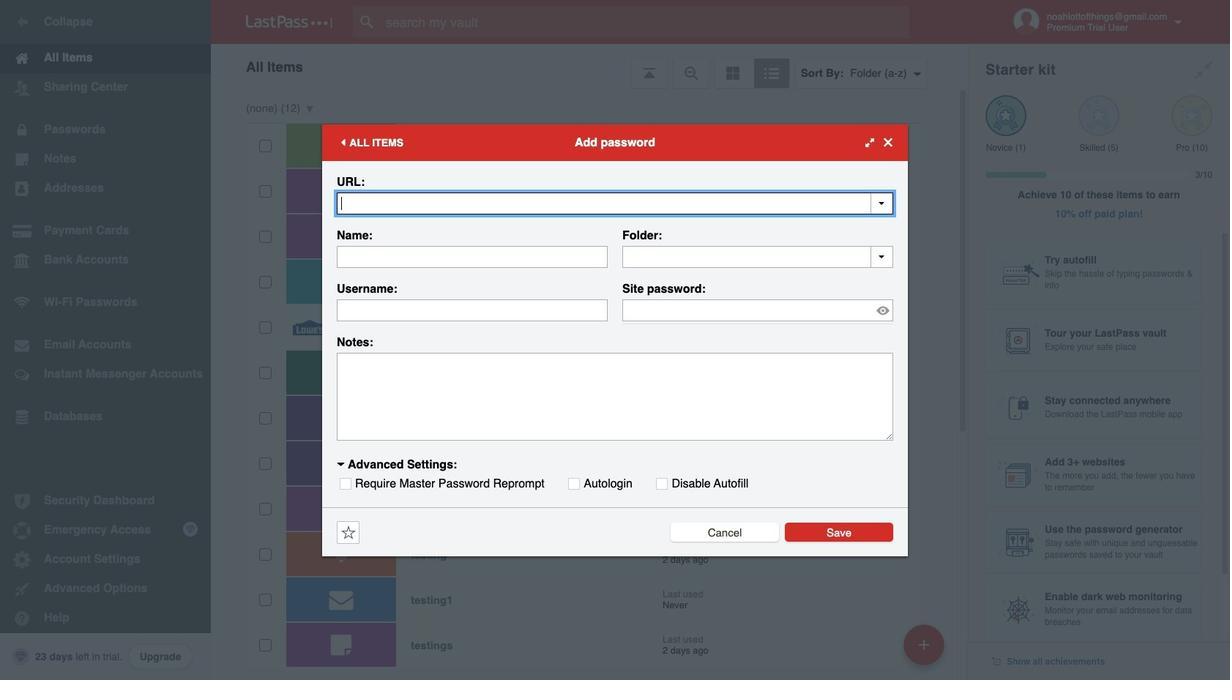 Task type: locate. For each thing, give the bounding box(es) containing it.
dialog
[[322, 124, 909, 556]]

None text field
[[337, 192, 894, 214], [337, 299, 608, 321], [337, 353, 894, 441], [337, 192, 894, 214], [337, 299, 608, 321], [337, 353, 894, 441]]

vault options navigation
[[211, 44, 969, 88]]

Search search field
[[353, 6, 939, 38]]

main navigation navigation
[[0, 0, 211, 681]]

None password field
[[623, 299, 894, 321]]

new item navigation
[[899, 621, 954, 681]]

lastpass image
[[246, 15, 333, 29]]

new item image
[[920, 640, 930, 650]]

None text field
[[337, 246, 608, 268], [623, 246, 894, 268], [337, 246, 608, 268], [623, 246, 894, 268]]



Task type: describe. For each thing, give the bounding box(es) containing it.
search my vault text field
[[353, 6, 939, 38]]



